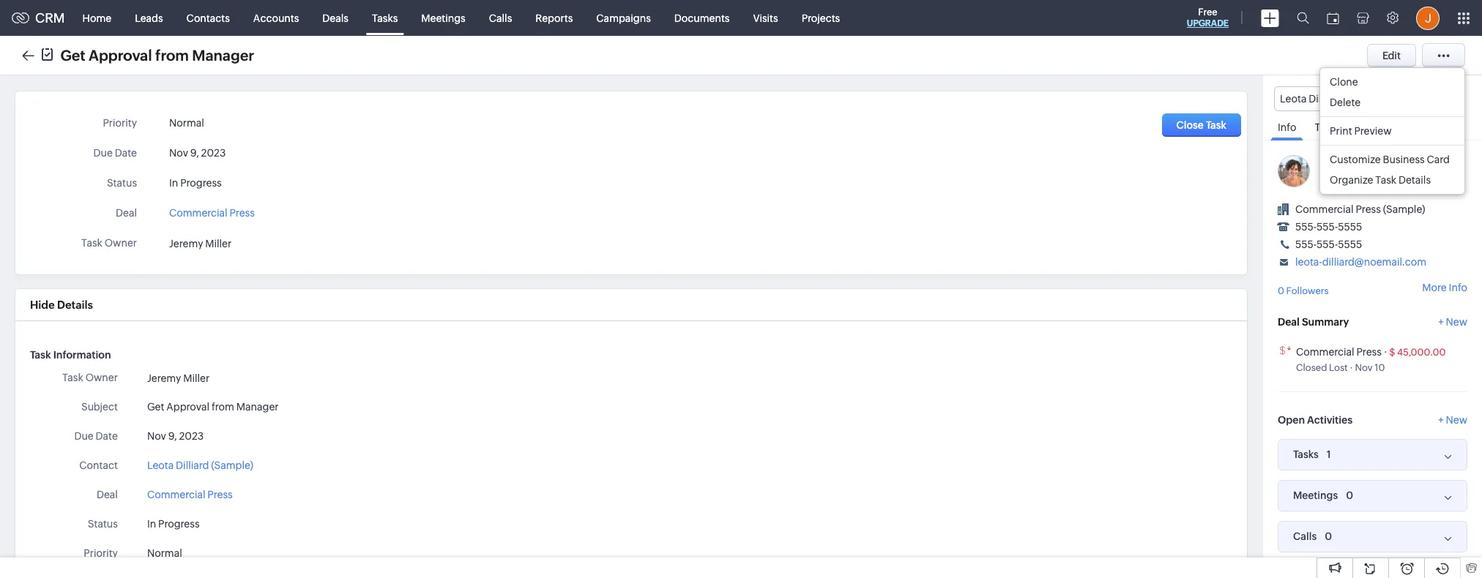 Task type: vqa. For each thing, say whether or not it's contained in the screenshot.


Task type: describe. For each thing, give the bounding box(es) containing it.
leota-dilliard@noemail.com
[[1295, 256, 1427, 268]]

1 + new from the top
[[1438, 316, 1467, 328]]

close task
[[1176, 119, 1227, 131]]

task right close at right
[[1206, 119, 1227, 131]]

0 vertical spatial manager
[[192, 46, 254, 63]]

0 vertical spatial due date
[[93, 147, 137, 159]]

create menu image
[[1261, 9, 1279, 27]]

1 horizontal spatial details
[[1399, 174, 1431, 186]]

commercial press · $ 45,000.00 closed lost · nov 10
[[1296, 346, 1446, 373]]

1 vertical spatial due
[[74, 431, 94, 442]]

conversations link
[[1366, 111, 1449, 140]]

0 vertical spatial date
[[115, 147, 137, 159]]

1 vertical spatial owner
[[85, 372, 118, 384]]

info link
[[1270, 111, 1304, 141]]

1 vertical spatial manager
[[236, 401, 279, 413]]

1 horizontal spatial leota dilliard (sample) link
[[1320, 155, 1426, 167]]

0 vertical spatial status
[[107, 177, 137, 189]]

visits
[[753, 12, 778, 24]]

2 + new from the top
[[1438, 414, 1467, 426]]

+ new link
[[1438, 316, 1467, 335]]

commercial inside commercial press · $ 45,000.00 closed lost · nov 10
[[1296, 346, 1354, 358]]

1 vertical spatial approval
[[166, 401, 209, 413]]

0 vertical spatial jeremy
[[169, 238, 203, 250]]

search image
[[1297, 12, 1309, 24]]

edit button
[[1367, 44, 1416, 67]]

0 vertical spatial miller
[[205, 238, 232, 250]]

print
[[1330, 125, 1352, 137]]

0 vertical spatial owner
[[105, 237, 137, 249]]

reports
[[535, 12, 573, 24]]

meetings link
[[410, 0, 477, 36]]

10
[[1375, 362, 1385, 373]]

0 followers
[[1278, 286, 1329, 297]]

1 555-555-5555 from the top
[[1295, 221, 1362, 233]]

1 vertical spatial nov 9, 2023
[[147, 431, 204, 442]]

more info link
[[1422, 282, 1467, 294]]

more info
[[1422, 282, 1467, 294]]

business
[[1383, 154, 1425, 165]]

0 vertical spatial jeremy miller
[[169, 238, 232, 250]]

free
[[1198, 7, 1217, 18]]

commercial press (sample)
[[1295, 204, 1425, 215]]

task up hide details
[[81, 237, 102, 249]]

customize business card
[[1330, 154, 1450, 165]]

timeline
[[1315, 122, 1355, 133]]

1 vertical spatial task owner
[[62, 372, 118, 384]]

2 new from the top
[[1446, 414, 1467, 426]]

dilliard@noemail.com
[[1322, 256, 1427, 268]]

commercial for top commercial press link
[[169, 207, 227, 219]]

0 vertical spatial commercial press link
[[169, 203, 255, 219]]

0 vertical spatial priority
[[103, 117, 137, 129]]

open
[[1278, 414, 1305, 426]]

0 vertical spatial commercial press
[[169, 207, 255, 219]]

summary
[[1302, 316, 1349, 328]]

2 vertical spatial commercial press link
[[147, 488, 233, 503]]

1 horizontal spatial ·
[[1384, 346, 1387, 358]]

1 5555 from the top
[[1338, 221, 1362, 233]]

information
[[53, 349, 111, 361]]

0 vertical spatial nov 9, 2023
[[169, 147, 226, 159]]

0 vertical spatial in progress
[[169, 177, 222, 189]]

leota-
[[1295, 256, 1322, 268]]

activities
[[1307, 414, 1353, 426]]

dilliard for leota dilliard (sample)
[[176, 460, 209, 472]]

0 vertical spatial due
[[93, 147, 113, 159]]

leota for leota dilliard (sample) contact
[[1320, 155, 1347, 167]]

info inside info link
[[1278, 122, 1296, 133]]

1 vertical spatial commercial press link
[[1296, 346, 1382, 358]]

0 vertical spatial get approval from manager
[[60, 46, 254, 63]]

edit
[[1382, 49, 1401, 61]]

leota dilliard (sample)
[[147, 460, 253, 472]]

accounts
[[253, 12, 299, 24]]

1 vertical spatial 2023
[[179, 431, 204, 442]]

commercial press (sample) link
[[1295, 204, 1425, 215]]

deals
[[322, 12, 348, 24]]

0 horizontal spatial details
[[57, 299, 93, 311]]

tasks link
[[360, 0, 410, 36]]

reports link
[[524, 0, 585, 36]]

closed
[[1296, 362, 1327, 373]]

meetings
[[421, 12, 466, 24]]

leads link
[[123, 0, 175, 36]]

leota-dilliard@noemail.com link
[[1295, 256, 1427, 268]]

task left 'information' at the left bottom
[[30, 349, 51, 361]]

documents
[[674, 12, 730, 24]]

press inside commercial press · $ 45,000.00 closed lost · nov 10
[[1356, 346, 1382, 358]]

$
[[1389, 347, 1395, 358]]

0 horizontal spatial ·
[[1350, 362, 1353, 373]]

more
[[1422, 282, 1447, 294]]

calls
[[489, 12, 512, 24]]

organize
[[1330, 174, 1373, 186]]

campaigns link
[[585, 0, 663, 36]]

1 vertical spatial priority
[[84, 548, 118, 559]]

calendar image
[[1327, 12, 1339, 24]]

delete
[[1330, 97, 1361, 108]]

task information
[[30, 349, 111, 361]]

1 vertical spatial deal
[[1278, 316, 1300, 328]]

documents link
[[663, 0, 741, 36]]

campaigns
[[596, 12, 651, 24]]

customize
[[1330, 154, 1381, 165]]

crm
[[35, 10, 65, 26]]

commercial for commercial press (sample) link
[[1295, 204, 1354, 215]]

0 vertical spatial normal
[[169, 117, 204, 129]]

hide
[[30, 299, 55, 311]]

contact inside leota dilliard (sample) contact
[[1429, 156, 1464, 167]]

hide details link
[[30, 299, 93, 311]]

1 vertical spatial leota dilliard (sample) link
[[147, 458, 253, 474]]

0 vertical spatial 2023
[[201, 147, 226, 159]]

free upgrade
[[1187, 7, 1229, 29]]

1 horizontal spatial get
[[147, 401, 164, 413]]

home
[[82, 12, 111, 24]]

close task link
[[1162, 114, 1241, 137]]

organize task details
[[1330, 174, 1431, 186]]

0 vertical spatial get
[[60, 46, 85, 63]]

deal summary
[[1278, 316, 1349, 328]]



Task type: locate. For each thing, give the bounding box(es) containing it.
1 vertical spatial info
[[1449, 282, 1467, 294]]

1 horizontal spatial nov
[[169, 147, 188, 159]]

get approval from manager down leads link
[[60, 46, 254, 63]]

+ down more info
[[1438, 316, 1444, 328]]

commercial for bottom commercial press link
[[147, 489, 205, 501]]

contact
[[1429, 156, 1464, 167], [79, 460, 118, 472]]

1 vertical spatial get
[[147, 401, 164, 413]]

search element
[[1288, 0, 1318, 36]]

hide details
[[30, 299, 93, 311]]

contact right the business
[[1429, 156, 1464, 167]]

1 vertical spatial +
[[1438, 414, 1444, 426]]

+ inside + new link
[[1438, 316, 1444, 328]]

owner
[[105, 237, 137, 249], [85, 372, 118, 384]]

dilliard for leota dilliard (sample) contact
[[1349, 155, 1382, 167]]

from up leota dilliard (sample)
[[212, 401, 234, 413]]

info right more
[[1449, 282, 1467, 294]]

0 vertical spatial dilliard
[[1349, 155, 1382, 167]]

new
[[1446, 316, 1467, 328], [1446, 414, 1467, 426]]

approval
[[89, 46, 152, 63], [166, 401, 209, 413]]

date
[[115, 147, 137, 159], [96, 431, 118, 442]]

visits link
[[741, 0, 790, 36]]

1 vertical spatial nov
[[1355, 362, 1373, 373]]

commercial press link
[[169, 203, 255, 219], [1296, 346, 1382, 358], [147, 488, 233, 503]]

1 vertical spatial jeremy
[[147, 373, 181, 384]]

1 new from the top
[[1446, 316, 1467, 328]]

leota dilliard (sample) contact
[[1320, 155, 1464, 167]]

crm link
[[12, 10, 65, 26]]

in
[[169, 177, 178, 189], [147, 518, 156, 530]]

get
[[60, 46, 85, 63], [147, 401, 164, 413]]

0 vertical spatial from
[[155, 46, 189, 63]]

preview
[[1354, 125, 1392, 137]]

leota
[[1320, 155, 1347, 167], [147, 460, 174, 472]]

task down task information
[[62, 372, 83, 384]]

0 vertical spatial contact
[[1429, 156, 1464, 167]]

1 vertical spatial 5555
[[1338, 239, 1362, 251]]

1 horizontal spatial in
[[169, 177, 178, 189]]

approval up leota dilliard (sample)
[[166, 401, 209, 413]]

commercial press
[[169, 207, 255, 219], [147, 489, 233, 501]]

status
[[107, 177, 137, 189], [88, 518, 118, 530]]

1 vertical spatial jeremy miller
[[147, 373, 210, 384]]

0 vertical spatial leota dilliard (sample) link
[[1320, 155, 1426, 167]]

(sample) for leota dilliard (sample) contact
[[1384, 155, 1426, 167]]

1 vertical spatial miller
[[183, 373, 210, 384]]

0 horizontal spatial from
[[155, 46, 189, 63]]

print preview
[[1330, 125, 1392, 137]]

projects
[[802, 12, 840, 24]]

new inside + new link
[[1446, 316, 1467, 328]]

info
[[1278, 122, 1296, 133], [1449, 282, 1467, 294]]

0 vertical spatial 5555
[[1338, 221, 1362, 233]]

1 vertical spatial normal
[[147, 548, 182, 559]]

deals link
[[311, 0, 360, 36]]

1 vertical spatial from
[[212, 401, 234, 413]]

0 vertical spatial 9,
[[190, 147, 199, 159]]

1 horizontal spatial 9,
[[190, 147, 199, 159]]

0 vertical spatial +
[[1438, 316, 1444, 328]]

(sample) for leota dilliard (sample)
[[211, 460, 253, 472]]

0 vertical spatial progress
[[180, 177, 222, 189]]

2 + from the top
[[1438, 414, 1444, 426]]

1 vertical spatial date
[[96, 431, 118, 442]]

create menu element
[[1252, 0, 1288, 36]]

45,000.00
[[1397, 347, 1446, 358]]

2 horizontal spatial nov
[[1355, 362, 1373, 373]]

5555 up leota-dilliard@noemail.com link
[[1338, 239, 1362, 251]]

manager
[[192, 46, 254, 63], [236, 401, 279, 413]]

task down leota dilliard (sample) contact
[[1375, 174, 1397, 186]]

approval down home
[[89, 46, 152, 63]]

nov 9, 2023
[[169, 147, 226, 159], [147, 431, 204, 442]]

2 555-555-5555 from the top
[[1295, 239, 1362, 251]]

from down the leads
[[155, 46, 189, 63]]

upgrade
[[1187, 18, 1229, 29]]

1 horizontal spatial approval
[[166, 401, 209, 413]]

clone
[[1330, 76, 1358, 88]]

details
[[1399, 174, 1431, 186], [57, 299, 93, 311]]

subject
[[81, 401, 118, 413]]

due
[[93, 147, 113, 159], [74, 431, 94, 442]]

leota for leota dilliard (sample)
[[147, 460, 174, 472]]

1 horizontal spatial dilliard
[[1349, 155, 1382, 167]]

0 vertical spatial leota
[[1320, 155, 1347, 167]]

0 horizontal spatial contact
[[79, 460, 118, 472]]

deal for bottom commercial press link
[[97, 489, 118, 501]]

deal
[[116, 207, 137, 219], [1278, 316, 1300, 328], [97, 489, 118, 501]]

projects link
[[790, 0, 852, 36]]

get right subject
[[147, 401, 164, 413]]

leads
[[135, 12, 163, 24]]

contacts
[[186, 12, 230, 24]]

2 vertical spatial (sample)
[[211, 460, 253, 472]]

0 horizontal spatial dilliard
[[176, 460, 209, 472]]

1 vertical spatial in
[[147, 518, 156, 530]]

miller
[[205, 238, 232, 250], [183, 373, 210, 384]]

commercial
[[1295, 204, 1354, 215], [169, 207, 227, 219], [1296, 346, 1354, 358], [147, 489, 205, 501]]

deal for top commercial press link
[[116, 207, 137, 219]]

0 vertical spatial (sample)
[[1384, 155, 1426, 167]]

1 vertical spatial get approval from manager
[[147, 401, 279, 413]]

·
[[1384, 346, 1387, 358], [1350, 362, 1353, 373]]

in progress
[[169, 177, 222, 189], [147, 518, 200, 530]]

+ new
[[1438, 316, 1467, 328], [1438, 414, 1467, 426]]

0 vertical spatial details
[[1399, 174, 1431, 186]]

1 vertical spatial 9,
[[168, 431, 177, 442]]

1 vertical spatial due date
[[74, 431, 118, 442]]

555-
[[1295, 221, 1317, 233], [1317, 221, 1338, 233], [1295, 239, 1317, 251], [1317, 239, 1338, 251]]

1 horizontal spatial contact
[[1429, 156, 1464, 167]]

0 vertical spatial new
[[1446, 316, 1467, 328]]

0
[[1278, 286, 1284, 297]]

0 vertical spatial + new
[[1438, 316, 1467, 328]]

get approval from manager up leota dilliard (sample)
[[147, 401, 279, 413]]

get down the crm at left
[[60, 46, 85, 63]]

2023
[[201, 147, 226, 159], [179, 431, 204, 442]]

open activities
[[1278, 414, 1353, 426]]

home link
[[71, 0, 123, 36]]

555-555-5555 up leota-
[[1295, 239, 1362, 251]]

lost
[[1329, 362, 1348, 373]]

1 horizontal spatial info
[[1449, 282, 1467, 294]]

progress
[[180, 177, 222, 189], [158, 518, 200, 530]]

1 vertical spatial dilliard
[[176, 460, 209, 472]]

+
[[1438, 316, 1444, 328], [1438, 414, 1444, 426]]

close
[[1176, 119, 1204, 131]]

accounts link
[[242, 0, 311, 36]]

contacts link
[[175, 0, 242, 36]]

0 horizontal spatial approval
[[89, 46, 152, 63]]

tasks
[[372, 12, 398, 24]]

0 horizontal spatial info
[[1278, 122, 1296, 133]]

jeremy miller
[[169, 238, 232, 250], [147, 373, 210, 384]]

1 vertical spatial (sample)
[[1383, 204, 1425, 215]]

timeline link
[[1307, 111, 1363, 140]]

555-555-5555 down commercial press (sample)
[[1295, 221, 1362, 233]]

jeremy
[[169, 238, 203, 250], [147, 373, 181, 384]]

contact down subject
[[79, 460, 118, 472]]

1 vertical spatial details
[[57, 299, 93, 311]]

task
[[1206, 119, 1227, 131], [1375, 174, 1397, 186], [81, 237, 102, 249], [30, 349, 51, 361], [62, 372, 83, 384]]

2 5555 from the top
[[1338, 239, 1362, 251]]

· left $
[[1384, 346, 1387, 358]]

followers
[[1286, 286, 1329, 297]]

1 vertical spatial progress
[[158, 518, 200, 530]]

1 vertical spatial in progress
[[147, 518, 200, 530]]

1 vertical spatial leota
[[147, 460, 174, 472]]

9,
[[190, 147, 199, 159], [168, 431, 177, 442]]

details right hide
[[57, 299, 93, 311]]

0 horizontal spatial leota
[[147, 460, 174, 472]]

card
[[1427, 154, 1450, 165]]

normal
[[169, 117, 204, 129], [147, 548, 182, 559]]

None button
[[1320, 174, 1396, 193]]

0 vertical spatial 555-555-5555
[[1295, 221, 1362, 233]]

(sample)
[[1384, 155, 1426, 167], [1383, 204, 1425, 215], [211, 460, 253, 472]]

1 vertical spatial commercial press
[[147, 489, 233, 501]]

0 vertical spatial task owner
[[81, 237, 137, 249]]

calls link
[[477, 0, 524, 36]]

0 horizontal spatial 9,
[[168, 431, 177, 442]]

info left the timeline
[[1278, 122, 1296, 133]]

1 vertical spatial status
[[88, 518, 118, 530]]

(sample) for commercial press (sample)
[[1383, 204, 1425, 215]]

1 + from the top
[[1438, 316, 1444, 328]]

0 vertical spatial deal
[[116, 207, 137, 219]]

2 vertical spatial nov
[[147, 431, 166, 442]]

0 vertical spatial nov
[[169, 147, 188, 159]]

0 vertical spatial ·
[[1384, 346, 1387, 358]]

0 horizontal spatial nov
[[147, 431, 166, 442]]

1 vertical spatial 555-555-5555
[[1295, 239, 1362, 251]]

1 horizontal spatial from
[[212, 401, 234, 413]]

details down the business
[[1399, 174, 1431, 186]]

· right lost
[[1350, 362, 1353, 373]]

0 vertical spatial in
[[169, 177, 178, 189]]

conversations
[[1374, 122, 1442, 133]]

1 vertical spatial + new
[[1438, 414, 1467, 426]]

0 horizontal spatial get
[[60, 46, 85, 63]]

press
[[1356, 204, 1381, 215], [230, 207, 255, 219], [1356, 346, 1382, 358], [207, 489, 233, 501]]

1 vertical spatial new
[[1446, 414, 1467, 426]]

nov inside commercial press · $ 45,000.00 closed lost · nov 10
[[1355, 362, 1373, 373]]

5555 down commercial press (sample)
[[1338, 221, 1362, 233]]

leota dilliard (sample) link
[[1320, 155, 1426, 167], [147, 458, 253, 474]]

+ down the 45,000.00
[[1438, 414, 1444, 426]]

0 vertical spatial info
[[1278, 122, 1296, 133]]

0 horizontal spatial leota dilliard (sample) link
[[147, 458, 253, 474]]

0 vertical spatial approval
[[89, 46, 152, 63]]



